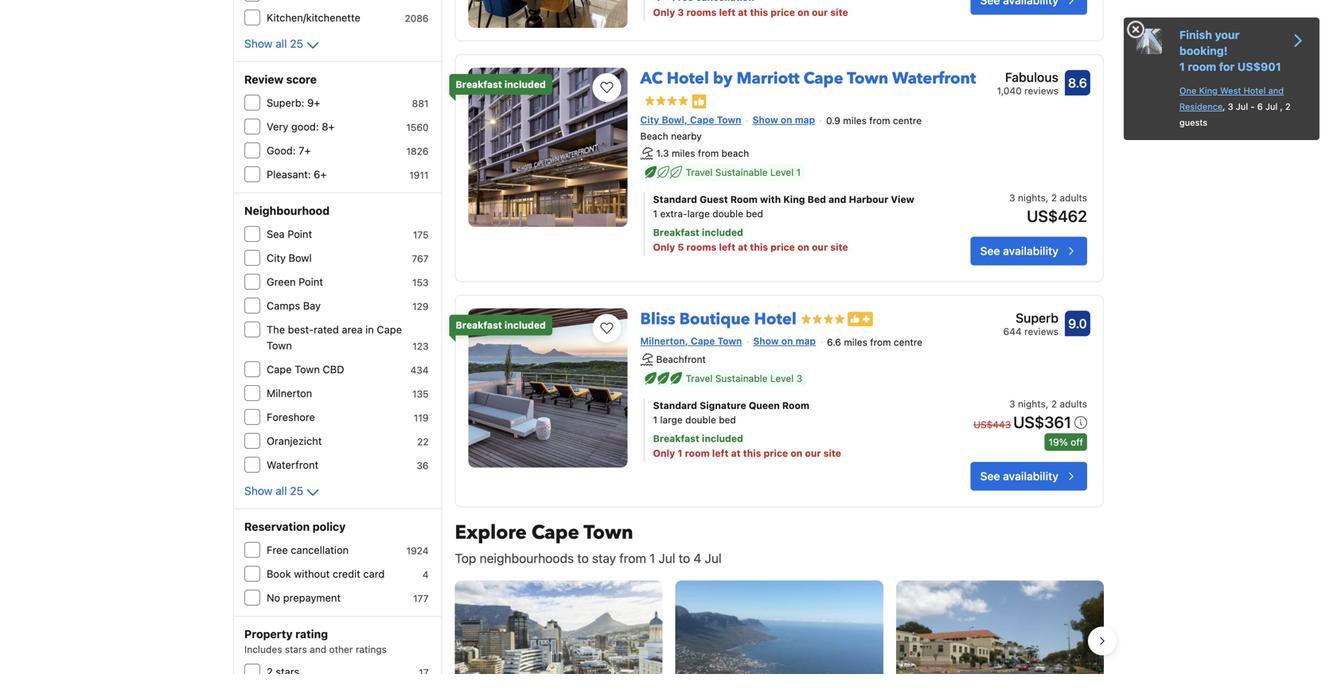 Task type: locate. For each thing, give the bounding box(es) containing it.
point up the bowl at left top
[[288, 228, 312, 240]]

1 vertical spatial rooms
[[687, 242, 717, 253]]

show all 25 button up the reservation
[[244, 483, 323, 503]]

and up , 3 jul - 6 jul  ,
[[1269, 86, 1285, 96]]

cape right in
[[377, 324, 402, 336]]

show down marriott
[[753, 114, 779, 125]]

reservation policy
[[244, 520, 346, 534]]

included inside standard signature queen room 1 large double bed breakfast included only 1 room left at this price on our site
[[702, 433, 744, 444]]

site down the standard guest room with king bed and harbour view link
[[831, 242, 849, 253]]

adults inside '3 nights , 2 adults us$462'
[[1060, 192, 1088, 203]]

price inside standard guest room with king bed and harbour view 1 extra-large double bed breakfast included only 5 rooms left at this price on our site
[[771, 242, 795, 253]]

beachfront
[[657, 354, 706, 365]]

travel down beachfront
[[686, 373, 713, 384]]

city for city bowl, cape town
[[641, 114, 660, 125]]

hotel left by
[[667, 68, 710, 90]]

1 horizontal spatial city
[[641, 114, 660, 125]]

reviews down 'fabulous'
[[1025, 85, 1059, 96]]

our up ac hotel by marriott cape town waterfront link
[[812, 7, 828, 18]]

on inside standard signature queen room 1 large double bed breakfast included only 1 room left at this price on our site
[[791, 448, 803, 459]]

region
[[442, 574, 1117, 675]]

1 vertical spatial 25
[[290, 485, 304, 498]]

1 vertical spatial show all 25
[[244, 485, 304, 498]]

2 vertical spatial price
[[764, 448, 789, 459]]

show on map left '6.6'
[[754, 336, 816, 347]]

0 vertical spatial reviews
[[1025, 85, 1059, 96]]

this
[[750, 7, 769, 18], [750, 242, 769, 253], [744, 448, 762, 459]]

2 vertical spatial left
[[713, 448, 729, 459]]

one king west hotel and residence image
[[1137, 29, 1163, 54]]

1 vertical spatial price
[[771, 242, 795, 253]]

waterfront left 1,040
[[893, 68, 977, 90]]

2 vertical spatial 2
[[1052, 398, 1058, 410]]

level
[[771, 167, 794, 178], [771, 373, 794, 384]]

1 level from the top
[[771, 167, 794, 178]]

0 horizontal spatial waterfront
[[267, 459, 319, 471]]

0 vertical spatial king
[[1200, 86, 1218, 96]]

0 vertical spatial see availability
[[981, 245, 1059, 258]]

1 horizontal spatial room
[[783, 400, 810, 411]]

1 vertical spatial show all 25 button
[[244, 483, 323, 503]]

0 vertical spatial show all 25 button
[[244, 36, 323, 55]]

site up ac hotel by marriott cape town waterfront link
[[831, 7, 849, 18]]

0 vertical spatial see
[[981, 245, 1001, 258]]

1 vertical spatial breakfast included
[[456, 320, 546, 331]]

1 vertical spatial see
[[981, 470, 1001, 483]]

king inside one king west hotel and residence
[[1200, 86, 1218, 96]]

site down standard signature queen room link
[[824, 448, 842, 459]]

1 availability from the top
[[1004, 245, 1059, 258]]

1 vertical spatial city
[[267, 252, 286, 264]]

reviews for bliss boutique hotel
[[1025, 326, 1059, 337]]

double down the guest on the top
[[713, 208, 744, 219]]

1 vertical spatial centre
[[894, 337, 923, 348]]

135
[[413, 389, 429, 400]]

and right bed
[[829, 194, 847, 205]]

see availability down 19%
[[981, 470, 1059, 483]]

3 nights , 2 adults
[[1010, 398, 1088, 410]]

standard inside standard signature queen room 1 large double bed breakfast included only 1 room left at this price on our site
[[653, 400, 698, 411]]

room down booking!
[[1189, 60, 1217, 73]]

map left '6.6'
[[796, 336, 816, 347]]

on left '6.6'
[[782, 336, 793, 347]]

from for 0.9
[[870, 115, 891, 126]]

standard for boutique
[[653, 400, 698, 411]]

, right 6 at the right
[[1281, 102, 1284, 112]]

1 horizontal spatial king
[[1200, 86, 1218, 96]]

hotel up , 3 jul - 6 jul  ,
[[1244, 86, 1267, 96]]

2 level from the top
[[771, 373, 794, 384]]

on down bed
[[798, 242, 810, 253]]

and inside standard guest room with king bed and harbour view 1 extra-large double bed breakfast included only 5 rooms left at this price on our site
[[829, 194, 847, 205]]

2 see from the top
[[981, 470, 1001, 483]]

best-
[[288, 324, 314, 336]]

2 travel from the top
[[686, 373, 713, 384]]

from inside 0.9 miles from centre beach nearby
[[870, 115, 891, 126]]

2 only from the top
[[653, 242, 676, 253]]

centre right '6.6'
[[894, 337, 923, 348]]

this property is part of our preferred plus programme. it is committed to providing outstanding service and excellent value. it will pay us a higher commission if you make a booking. image
[[848, 312, 873, 327]]

1.3 miles from beach
[[657, 148, 750, 159]]

0 horizontal spatial large
[[661, 414, 683, 426]]

0 vertical spatial breakfast included
[[456, 79, 546, 90]]

room inside standard guest room with king bed and harbour view 1 extra-large double bed breakfast included only 5 rooms left at this price on our site
[[731, 194, 758, 205]]

scored 8.6 element
[[1066, 70, 1091, 96]]

level up the standard guest room with king bed and harbour view link
[[771, 167, 794, 178]]

1 inside finish your booking! 1 room for us$901
[[1180, 60, 1186, 73]]

25 up reservation policy
[[290, 485, 304, 498]]

guest
[[700, 194, 728, 205]]

0 vertical spatial show all 25
[[244, 37, 304, 50]]

and for king
[[1269, 86, 1285, 96]]

1 horizontal spatial large
[[688, 208, 710, 219]]

1 vertical spatial travel
[[686, 373, 713, 384]]

1 vertical spatial 2
[[1052, 192, 1058, 203]]

city down sea
[[267, 252, 286, 264]]

2 horizontal spatial and
[[1269, 86, 1285, 96]]

1 horizontal spatial 4
[[694, 551, 702, 566]]

see availability for ac hotel by marriott cape town waterfront
[[981, 245, 1059, 258]]

1 vertical spatial bed
[[719, 414, 736, 426]]

harbour
[[849, 194, 889, 205]]

centre
[[893, 115, 922, 126], [894, 337, 923, 348]]

our down standard signature queen room link
[[805, 448, 821, 459]]

1 vertical spatial and
[[829, 194, 847, 205]]

2 vertical spatial and
[[310, 644, 327, 655]]

0 horizontal spatial room
[[731, 194, 758, 205]]

1 vertical spatial sustainable
[[716, 373, 768, 384]]

milnerton, cape town
[[641, 336, 743, 347]]

left
[[719, 7, 736, 18], [719, 242, 736, 253], [713, 448, 729, 459]]

2 standard from the top
[[653, 400, 698, 411]]

bowl
[[289, 252, 312, 264]]

2 adults from the top
[[1060, 398, 1088, 410]]

cape up milnerton
[[267, 364, 292, 375]]

left up by
[[719, 7, 736, 18]]

adults for 3 nights , 2 adults
[[1060, 398, 1088, 410]]

bed inside standard signature queen room 1 large double bed breakfast included only 1 room left at this price on our site
[[719, 414, 736, 426]]

standard down beachfront
[[653, 400, 698, 411]]

king left bed
[[784, 194, 806, 205]]

2 up us$462
[[1052, 192, 1058, 203]]

1 adults from the top
[[1060, 192, 1088, 203]]

reviews inside fabulous 1,040 reviews
[[1025, 85, 1059, 96]]

0 vertical spatial our
[[812, 7, 828, 18]]

our inside standard guest room with king bed and harbour view 1 extra-large double bed breakfast included only 5 rooms left at this price on our site
[[812, 242, 828, 253]]

cape town cbd
[[267, 364, 344, 375]]

price down queen
[[764, 448, 789, 459]]

jul
[[1237, 102, 1249, 112], [1266, 102, 1278, 112], [659, 551, 676, 566], [705, 551, 722, 566]]

2 25 from the top
[[290, 485, 304, 498]]

queen
[[749, 400, 780, 411]]

at up marriott
[[738, 7, 748, 18]]

book
[[267, 568, 291, 580]]

, inside '3 nights , 2 adults us$462'
[[1046, 192, 1049, 203]]

1 vertical spatial room
[[685, 448, 710, 459]]

bed
[[746, 208, 764, 219], [719, 414, 736, 426]]

waterfront down oranjezicht in the left bottom of the page
[[267, 459, 319, 471]]

bed down "signature"
[[719, 414, 736, 426]]

standard guest room with king bed and harbour view 1 extra-large double bed breakfast included only 5 rooms left at this price on our site
[[653, 194, 915, 253]]

0 vertical spatial nights
[[1019, 192, 1046, 203]]

this down queen
[[744, 448, 762, 459]]

1 horizontal spatial bed
[[746, 208, 764, 219]]

at down "signature"
[[731, 448, 741, 459]]

on down standard signature queen room link
[[791, 448, 803, 459]]

1 vertical spatial king
[[784, 194, 806, 205]]

1 nights from the top
[[1019, 192, 1046, 203]]

room inside finish your booking! 1 room for us$901
[[1189, 60, 1217, 73]]

camps bay
[[267, 300, 321, 312]]

availability
[[1004, 245, 1059, 258], [1004, 470, 1059, 483]]

1 vertical spatial miles
[[672, 148, 696, 159]]

2 sustainable from the top
[[716, 373, 768, 384]]

hotel
[[667, 68, 710, 90], [1244, 86, 1267, 96], [755, 309, 797, 331]]

miles right '6.6'
[[844, 337, 868, 348]]

and
[[1269, 86, 1285, 96], [829, 194, 847, 205], [310, 644, 327, 655]]

room down "signature"
[[685, 448, 710, 459]]

rooms inside standard guest room with king bed and harbour view 1 extra-large double bed breakfast included only 5 rooms left at this price on our site
[[687, 242, 717, 253]]

2 nights from the top
[[1019, 398, 1046, 410]]

availability down us$462
[[1004, 245, 1059, 258]]

0 horizontal spatial to
[[578, 551, 589, 566]]

large down beachfront
[[661, 414, 683, 426]]

1 vertical spatial at
[[738, 242, 748, 253]]

price
[[771, 7, 795, 18], [771, 242, 795, 253], [764, 448, 789, 459]]

2086
[[405, 13, 429, 24]]

availability down 19%
[[1004, 470, 1059, 483]]

1 vertical spatial only
[[653, 242, 676, 253]]

and for rating
[[310, 644, 327, 655]]

site inside standard guest room with king bed and harbour view 1 extra-large double bed breakfast included only 5 rooms left at this price on our site
[[831, 242, 849, 253]]

marriott
[[737, 68, 800, 90]]

3
[[678, 7, 684, 18], [1229, 102, 1234, 112], [1010, 192, 1016, 203], [797, 373, 803, 384], [1010, 398, 1016, 410]]

point up bay
[[299, 276, 323, 288]]

from right 0.9
[[870, 115, 891, 126]]

show all 25 button up review score
[[244, 36, 323, 55]]

standard inside standard guest room with king bed and harbour view 1 extra-large double bed breakfast included only 5 rooms left at this price on our site
[[653, 194, 698, 205]]

0 vertical spatial standard
[[653, 194, 698, 205]]

all up the reservation
[[276, 485, 287, 498]]

this down with
[[750, 242, 769, 253]]

0 vertical spatial large
[[688, 208, 710, 219]]

large inside standard signature queen room 1 large double bed breakfast included only 1 room left at this price on our site
[[661, 414, 683, 426]]

us$443
[[974, 419, 1012, 430]]

177
[[413, 593, 429, 604]]

sustainable up "signature"
[[716, 373, 768, 384]]

at right '5'
[[738, 242, 748, 253]]

miles for 0.9
[[844, 115, 867, 126]]

show all 25 up the reservation
[[244, 485, 304, 498]]

show up the reservation
[[244, 485, 273, 498]]

, up us$462
[[1046, 192, 1049, 203]]

0 vertical spatial city
[[641, 114, 660, 125]]

0 vertical spatial see availability link
[[971, 237, 1088, 266]]

superb element
[[1004, 309, 1059, 328]]

644
[[1004, 326, 1022, 337]]

on inside standard guest room with king bed and harbour view 1 extra-large double bed breakfast included only 5 rooms left at this price on our site
[[798, 242, 810, 253]]

see availability link for bliss boutique hotel
[[971, 462, 1088, 491]]

2 vertical spatial only
[[653, 448, 676, 459]]

0 vertical spatial room
[[731, 194, 758, 205]]

25 down kitchen/kitchenette
[[290, 37, 304, 50]]

see for ac hotel by marriott cape town waterfront
[[981, 245, 1001, 258]]

see
[[981, 245, 1001, 258], [981, 470, 1001, 483]]

town inside the best-rated area in cape town
[[267, 340, 292, 352]]

show up travel sustainable level 3
[[754, 336, 779, 347]]

free
[[267, 544, 288, 556]]

off
[[1071, 437, 1084, 448]]

at inside standard guest room with king bed and harbour view 1 extra-large double bed breakfast included only 5 rooms left at this price on our site
[[738, 242, 748, 253]]

kitchen/kitchenette
[[267, 12, 361, 23]]

2 breakfast included from the top
[[456, 320, 546, 331]]

level for by
[[771, 167, 794, 178]]

your
[[1216, 28, 1240, 41]]

0 horizontal spatial bed
[[719, 414, 736, 426]]

1 see availability from the top
[[981, 245, 1059, 258]]

included inside standard guest room with king bed and harbour view 1 extra-large double bed breakfast included only 5 rooms left at this price on our site
[[702, 227, 744, 238]]

0 vertical spatial all
[[276, 37, 287, 50]]

1 vertical spatial map
[[796, 336, 816, 347]]

1 horizontal spatial to
[[679, 551, 691, 566]]

superb 644 reviews
[[1004, 311, 1059, 337]]

2 reviews from the top
[[1025, 326, 1059, 337]]

pleasant:
[[267, 168, 311, 180]]

show on map for by
[[753, 114, 816, 125]]

residence
[[1180, 102, 1223, 112]]

this property is part of our preferred partner programme. it is committed to providing commendable service and good value. it will pay us a higher commission if you make a booking. image
[[692, 93, 708, 109], [692, 93, 708, 109]]

bed inside standard guest room with king bed and harbour view 1 extra-large double bed breakfast included only 5 rooms left at this price on our site
[[746, 208, 764, 219]]

1 see availability link from the top
[[971, 237, 1088, 266]]

see availability link down us$462
[[971, 237, 1088, 266]]

1 to from the left
[[578, 551, 589, 566]]

sustainable down 'beach'
[[716, 167, 768, 178]]

room inside standard signature queen room 1 large double bed breakfast included only 1 room left at this price on our site
[[783, 400, 810, 411]]

153
[[413, 277, 429, 288]]

point
[[288, 228, 312, 240], [299, 276, 323, 288]]

from
[[870, 115, 891, 126], [698, 148, 719, 159], [871, 337, 892, 348], [620, 551, 647, 566]]

2 up us$361 in the right of the page
[[1052, 398, 1058, 410]]

0 vertical spatial room
[[1189, 60, 1217, 73]]

1 horizontal spatial and
[[829, 194, 847, 205]]

1 vertical spatial reviews
[[1025, 326, 1059, 337]]

left down "signature"
[[713, 448, 729, 459]]

25
[[290, 37, 304, 50], [290, 485, 304, 498]]

1 horizontal spatial room
[[1189, 60, 1217, 73]]

1 vertical spatial all
[[276, 485, 287, 498]]

2 rooms from the top
[[687, 242, 717, 253]]

0 vertical spatial travel
[[686, 167, 713, 178]]

1 25 from the top
[[290, 37, 304, 50]]

881
[[412, 98, 429, 109]]

0 vertical spatial centre
[[893, 115, 922, 126]]

left inside standard signature queen room 1 large double bed breakfast included only 1 room left at this price on our site
[[713, 448, 729, 459]]

2 see availability from the top
[[981, 470, 1059, 483]]

site inside standard signature queen room 1 large double bed breakfast included only 1 room left at this price on our site
[[824, 448, 842, 459]]

show all 25 up review score
[[244, 37, 304, 50]]

1 standard from the top
[[653, 194, 698, 205]]

score
[[286, 73, 317, 86]]

map for hotel
[[796, 336, 816, 347]]

and inside property rating includes stars and other ratings
[[310, 644, 327, 655]]

0 vertical spatial bed
[[746, 208, 764, 219]]

1 vertical spatial adults
[[1060, 398, 1088, 410]]

king up residence
[[1200, 86, 1218, 96]]

0 vertical spatial site
[[831, 7, 849, 18]]

level for hotel
[[771, 373, 794, 384]]

see availability
[[981, 245, 1059, 258], [981, 470, 1059, 483]]

2 vertical spatial at
[[731, 448, 741, 459]]

1 vertical spatial room
[[783, 400, 810, 411]]

1 see from the top
[[981, 245, 1001, 258]]

22
[[417, 436, 429, 448]]

1 vertical spatial show on map
[[754, 336, 816, 347]]

1 vertical spatial availability
[[1004, 470, 1059, 483]]

miles inside 0.9 miles from centre beach nearby
[[844, 115, 867, 126]]

from down this property is part of our preferred plus programme. it is committed to providing outstanding service and excellent value. it will pay us a higher commission if you make a booking. image
[[871, 337, 892, 348]]

0 vertical spatial miles
[[844, 115, 867, 126]]

this up marriott
[[750, 7, 769, 18]]

west
[[1221, 86, 1242, 96]]

miles right 0.9
[[844, 115, 867, 126]]

0 horizontal spatial king
[[784, 194, 806, 205]]

, down west
[[1223, 102, 1226, 112]]

at inside standard signature queen room 1 large double bed breakfast included only 1 room left at this price on our site
[[731, 448, 741, 459]]

nights up us$462
[[1019, 192, 1046, 203]]

site
[[831, 7, 849, 18], [831, 242, 849, 253], [824, 448, 842, 459]]

large
[[688, 208, 710, 219], [661, 414, 683, 426]]

our down bed
[[812, 242, 828, 253]]

boutique
[[680, 309, 751, 331]]

cape down 'boutique'
[[691, 336, 715, 347]]

city
[[641, 114, 660, 125], [267, 252, 286, 264]]

6.6
[[827, 337, 842, 348]]

from for 1.3
[[698, 148, 719, 159]]

from left 'beach'
[[698, 148, 719, 159]]

19%
[[1049, 437, 1069, 448]]

nights inside '3 nights , 2 adults us$462'
[[1019, 192, 1046, 203]]

2 horizontal spatial hotel
[[1244, 86, 1267, 96]]

waterfront
[[893, 68, 977, 90], [267, 459, 319, 471]]

0 vertical spatial waterfront
[[893, 68, 977, 90]]

5
[[678, 242, 684, 253]]

, 3 jul - 6 jul  ,
[[1223, 102, 1286, 112]]

show up review
[[244, 37, 273, 50]]

adults up us$361 in the right of the page
[[1060, 398, 1088, 410]]

miles down nearby
[[672, 148, 696, 159]]

1 vertical spatial this
[[750, 242, 769, 253]]

to
[[578, 551, 589, 566], [679, 551, 691, 566]]

includes
[[244, 644, 282, 655]]

119
[[414, 413, 429, 424]]

1 vertical spatial nights
[[1019, 398, 1046, 410]]

room
[[731, 194, 758, 205], [783, 400, 810, 411]]

price up marriott
[[771, 7, 795, 18]]

centre right 0.9
[[893, 115, 922, 126]]

good:
[[267, 145, 296, 156]]

this inside standard signature queen room 1 large double bed breakfast included only 1 room left at this price on our site
[[744, 448, 762, 459]]

0 vertical spatial and
[[1269, 86, 1285, 96]]

standard up "extra-"
[[653, 194, 698, 205]]

bay
[[303, 300, 321, 312]]

4
[[694, 551, 702, 566], [423, 569, 429, 581]]

centre inside 0.9 miles from centre beach nearby
[[893, 115, 922, 126]]

3 only from the top
[[653, 448, 676, 459]]

for
[[1220, 60, 1235, 73]]

2 vertical spatial miles
[[844, 337, 868, 348]]

1 vertical spatial see availability
[[981, 470, 1059, 483]]

1 vertical spatial standard
[[653, 400, 698, 411]]

0 vertical spatial sustainable
[[716, 167, 768, 178]]

1 only from the top
[[653, 7, 676, 18]]

reviews down superb
[[1025, 326, 1059, 337]]

miles for 6.6
[[844, 337, 868, 348]]

us$462
[[1028, 207, 1088, 225]]

breakfast inside standard guest room with king bed and harbour view 1 extra-large double bed breakfast included only 5 rooms left at this price on our site
[[653, 227, 700, 238]]

nights up us$361 in the right of the page
[[1019, 398, 1046, 410]]

room inside standard signature queen room 1 large double bed breakfast included only 1 room left at this price on our site
[[685, 448, 710, 459]]

from right stay
[[620, 551, 647, 566]]

large down the guest on the top
[[688, 208, 710, 219]]

0 vertical spatial rooms
[[687, 7, 717, 18]]

0 horizontal spatial and
[[310, 644, 327, 655]]

and down rating
[[310, 644, 327, 655]]

see availability for bliss boutique hotel
[[981, 470, 1059, 483]]

1 all from the top
[[276, 37, 287, 50]]

show on map down marriott
[[753, 114, 816, 125]]

see availability down '3 nights , 2 adults us$462'
[[981, 245, 1059, 258]]

0 vertical spatial point
[[288, 228, 312, 240]]

0 horizontal spatial city
[[267, 252, 286, 264]]

0 vertical spatial show on map
[[753, 114, 816, 125]]

rooms right '5'
[[687, 242, 717, 253]]

hotel right 'boutique'
[[755, 309, 797, 331]]

1 travel from the top
[[686, 167, 713, 178]]

bed down with
[[746, 208, 764, 219]]

reviews inside superb 644 reviews
[[1025, 326, 1059, 337]]

standard
[[653, 194, 698, 205], [653, 400, 698, 411]]

left right '5'
[[719, 242, 736, 253]]

9.0
[[1069, 316, 1088, 331]]

price down the standard guest room with king bed and harbour view link
[[771, 242, 795, 253]]

1 reviews from the top
[[1025, 85, 1059, 96]]

level up standard signature queen room link
[[771, 373, 794, 384]]

see availability link down 19%
[[971, 462, 1088, 491]]

nights
[[1019, 192, 1046, 203], [1019, 398, 1046, 410]]

8+
[[322, 121, 335, 133]]

travel sustainable level 1
[[686, 167, 801, 178]]

availability for bliss boutique hotel
[[1004, 470, 1059, 483]]

price inside standard signature queen room 1 large double bed breakfast included only 1 room left at this price on our site
[[764, 448, 789, 459]]

map
[[795, 114, 816, 125], [796, 336, 816, 347]]

2 vertical spatial site
[[824, 448, 842, 459]]

breakfast inside standard signature queen room 1 large double bed breakfast included only 1 room left at this price on our site
[[653, 433, 700, 444]]

in
[[366, 324, 374, 336]]

and inside one king west hotel and residence
[[1269, 86, 1285, 96]]

standard for hotel
[[653, 194, 698, 205]]

map left 0.9
[[795, 114, 816, 125]]

travel
[[686, 167, 713, 178], [686, 373, 713, 384]]

cape up neighbourhoods
[[532, 520, 580, 546]]

city up beach
[[641, 114, 660, 125]]

2 right 6 at the right
[[1286, 102, 1291, 112]]

0 vertical spatial availability
[[1004, 245, 1059, 258]]

1 vertical spatial double
[[686, 414, 717, 426]]

1 vertical spatial left
[[719, 242, 736, 253]]

double down "signature"
[[686, 414, 717, 426]]

2 availability from the top
[[1004, 470, 1059, 483]]

1 vertical spatial site
[[831, 242, 849, 253]]

1 breakfast included from the top
[[456, 79, 546, 90]]

1 vertical spatial our
[[812, 242, 828, 253]]

breakfast included for bliss boutique hotel
[[456, 320, 546, 331]]

2 inside '3 nights , 2 adults us$462'
[[1052, 192, 1058, 203]]

1 vertical spatial 4
[[423, 569, 429, 581]]

room left with
[[731, 194, 758, 205]]

2 vertical spatial this
[[744, 448, 762, 459]]

travel down '1.3 miles from beach'
[[686, 167, 713, 178]]

2 see availability link from the top
[[971, 462, 1088, 491]]

1 horizontal spatial waterfront
[[893, 68, 977, 90]]

this property is part of our preferred plus programme. it is committed to providing outstanding service and excellent value. it will pay us a higher commission if you make a booking. image
[[848, 312, 873, 327]]

1 sustainable from the top
[[716, 167, 768, 178]]

bed
[[808, 194, 827, 205]]

0 vertical spatial 2
[[1286, 102, 1291, 112]]



Task type: describe. For each thing, give the bounding box(es) containing it.
, up us$361 in the right of the page
[[1046, 398, 1049, 410]]

property
[[244, 628, 293, 641]]

this inside standard guest room with king bed and harbour view 1 extra-large double bed breakfast included only 5 rooms left at this price on our site
[[750, 242, 769, 253]]

1 show all 25 from the top
[[244, 37, 304, 50]]

by
[[713, 68, 733, 90]]

explore
[[455, 520, 527, 546]]

rating
[[296, 628, 328, 641]]

city bowl
[[267, 252, 312, 264]]

travel sustainable level 3
[[686, 373, 803, 384]]

36
[[417, 460, 429, 471]]

adults for 3 nights , 2 adults us$462
[[1060, 192, 1088, 203]]

neighbourhood
[[244, 204, 330, 217]]

ac hotel by marriott cape town waterfront link
[[641, 61, 977, 90]]

bliss boutique hotel
[[641, 309, 797, 331]]

reservation
[[244, 520, 310, 534]]

standard guest room with king bed and harbour view link
[[653, 192, 923, 207]]

bliss boutique hotel image
[[469, 309, 628, 468]]

4 inside explore cape town top neighbourhoods to stay from 1 jul to 4 jul
[[694, 551, 702, 566]]

cape up nearby
[[690, 114, 715, 125]]

1 horizontal spatial hotel
[[755, 309, 797, 331]]

0.9 miles from centre beach nearby
[[641, 115, 922, 142]]

guests
[[1180, 117, 1208, 128]]

us$901
[[1238, 60, 1282, 73]]

our inside standard signature queen room 1 large double bed breakfast included only 1 room left at this price on our site
[[805, 448, 821, 459]]

good: 7+
[[267, 145, 311, 156]]

0.9
[[827, 115, 841, 126]]

double inside standard guest room with king bed and harbour view 1 extra-large double bed breakfast included only 5 rooms left at this price on our site
[[713, 208, 744, 219]]

3 inside '3 nights , 2 adults us$462'
[[1010, 192, 1016, 203]]

2 all from the top
[[276, 485, 287, 498]]

0 vertical spatial price
[[771, 7, 795, 18]]

travel for hotel
[[686, 167, 713, 178]]

1 rooms from the top
[[687, 7, 717, 18]]

175
[[413, 229, 429, 241]]

review
[[244, 73, 284, 86]]

2 show all 25 from the top
[[244, 485, 304, 498]]

booking!
[[1180, 44, 1228, 57]]

nights for 3 nights , 2 adults
[[1019, 398, 1046, 410]]

6+
[[314, 168, 327, 180]]

bowl,
[[662, 114, 688, 125]]

9+
[[307, 97, 320, 109]]

top
[[455, 551, 477, 566]]

19% off
[[1049, 437, 1084, 448]]

fabulous 1,040 reviews
[[997, 70, 1059, 96]]

book without credit card
[[267, 568, 385, 580]]

cape inside the best-rated area in cape town
[[377, 324, 402, 336]]

stay
[[592, 551, 616, 566]]

0 vertical spatial left
[[719, 7, 736, 18]]

1 inside explore cape town top neighbourhoods to stay from 1 jul to 4 jul
[[650, 551, 656, 566]]

one king west hotel and residence
[[1180, 86, 1285, 112]]

ac
[[641, 68, 663, 90]]

breakfast included for ac hotel by marriott cape town waterfront
[[456, 79, 546, 90]]

cape inside explore cape town top neighbourhoods to stay from 1 jul to 4 jul
[[532, 520, 580, 546]]

travel for boutique
[[686, 373, 713, 384]]

the best-rated area in cape town
[[267, 324, 402, 352]]

nights for 3 nights , 2 adults us$462
[[1019, 192, 1046, 203]]

1924
[[407, 546, 429, 557]]

large inside standard guest room with king bed and harbour view 1 extra-large double bed breakfast included only 5 rooms left at this price on our site
[[688, 208, 710, 219]]

only inside standard guest room with king bed and harbour view 1 extra-large double bed breakfast included only 5 rooms left at this price on our site
[[653, 242, 676, 253]]

ac hotel by marriott cape town waterfront image
[[469, 68, 628, 227]]

superb: 9+
[[267, 97, 320, 109]]

1 show all 25 button from the top
[[244, 36, 323, 55]]

left inside standard guest room with king bed and harbour view 1 extra-large double bed breakfast included only 5 rooms left at this price on our site
[[719, 242, 736, 253]]

one
[[1180, 86, 1197, 96]]

1.3
[[657, 148, 669, 159]]

2 inside 2 guests
[[1286, 102, 1291, 112]]

standard signature queen room 1 large double bed breakfast included only 1 room left at this price on our site
[[653, 400, 842, 459]]

green
[[267, 276, 296, 288]]

map for by
[[795, 114, 816, 125]]

434
[[411, 365, 429, 376]]

see availability link for ac hotel by marriott cape town waterfront
[[971, 237, 1088, 266]]

sustainable for hotel
[[716, 373, 768, 384]]

superb
[[1016, 311, 1059, 326]]

centre for 0.9 miles from centre beach nearby
[[893, 115, 922, 126]]

from inside explore cape town top neighbourhoods to stay from 1 jul to 4 jul
[[620, 551, 647, 566]]

-
[[1251, 102, 1256, 112]]

2 to from the left
[[679, 551, 691, 566]]

on up ac hotel by marriott cape town waterfront link
[[798, 7, 810, 18]]

sea point
[[267, 228, 312, 240]]

centre for 6.6 miles from centre
[[894, 337, 923, 348]]

no
[[267, 592, 280, 604]]

see for bliss boutique hotel
[[981, 470, 1001, 483]]

0 vertical spatial this
[[750, 7, 769, 18]]

signature
[[700, 400, 747, 411]]

standard signature queen room link
[[653, 398, 923, 413]]

only inside standard signature queen room 1 large double bed breakfast included only 1 room left at this price on our site
[[653, 448, 676, 459]]

property rating includes stars and other ratings
[[244, 628, 387, 655]]

camps
[[267, 300, 300, 312]]

hotel inside one king west hotel and residence
[[1244, 86, 1267, 96]]

nearby
[[671, 131, 702, 142]]

scored 9.0 element
[[1066, 311, 1091, 336]]

sea
[[267, 228, 285, 240]]

superb:
[[267, 97, 305, 109]]

767
[[412, 253, 429, 264]]

milnerton
[[267, 387, 312, 399]]

2 for 3 nights , 2 adults us$462
[[1052, 192, 1058, 203]]

very
[[267, 121, 289, 133]]

cbd
[[323, 364, 344, 375]]

city bowl, cape town
[[641, 114, 742, 125]]

123
[[413, 341, 429, 352]]

foreshore
[[267, 411, 315, 423]]

policy
[[313, 520, 346, 534]]

king inside standard guest room with king bed and harbour view 1 extra-large double bed breakfast included only 5 rooms left at this price on our site
[[784, 194, 806, 205]]

0 horizontal spatial 4
[[423, 569, 429, 581]]

0 vertical spatial at
[[738, 7, 748, 18]]

very good: 8+
[[267, 121, 335, 133]]

us$361
[[1014, 413, 1072, 432]]

1 vertical spatial waterfront
[[267, 459, 319, 471]]

ac hotel by marriott cape town waterfront
[[641, 68, 977, 90]]

0 horizontal spatial hotel
[[667, 68, 710, 90]]

sustainable for by
[[716, 167, 768, 178]]

fabulous element
[[997, 68, 1059, 87]]

stars
[[285, 644, 307, 655]]

point for green point
[[299, 276, 323, 288]]

2 guests
[[1180, 102, 1291, 128]]

fabulous
[[1006, 70, 1059, 85]]

neighbourhoods
[[480, 551, 574, 566]]

double inside standard signature queen room 1 large double bed breakfast included only 1 room left at this price on our site
[[686, 414, 717, 426]]

review score
[[244, 73, 317, 86]]

city for city bowl
[[267, 252, 286, 264]]

card
[[363, 568, 385, 580]]

2 show all 25 button from the top
[[244, 483, 323, 503]]

town inside explore cape town top neighbourhoods to stay from 1 jul to 4 jul
[[584, 520, 634, 546]]

2 for 3 nights , 2 adults
[[1052, 398, 1058, 410]]

from for 6.6
[[871, 337, 892, 348]]

prepayment
[[283, 592, 341, 604]]

miles for 1.3
[[672, 148, 696, 159]]

explore cape town top neighbourhoods to stay from 1 jul to 4 jul
[[455, 520, 722, 566]]

point for sea point
[[288, 228, 312, 240]]

finish your booking! 1 room for us$901
[[1180, 28, 1282, 73]]

rated
[[314, 324, 339, 336]]

cape up 0.9
[[804, 68, 844, 90]]

show on map for hotel
[[754, 336, 816, 347]]

reviews for ac hotel by marriott cape town waterfront
[[1025, 85, 1059, 96]]

other
[[329, 644, 353, 655]]

good:
[[291, 121, 319, 133]]

7+
[[299, 145, 311, 156]]

on down marriott
[[781, 114, 793, 125]]

availability for ac hotel by marriott cape town waterfront
[[1004, 245, 1059, 258]]

area
[[342, 324, 363, 336]]

view
[[891, 194, 915, 205]]

1 inside standard guest room with king bed and harbour view 1 extra-large double bed breakfast included only 5 rooms left at this price on our site
[[653, 208, 658, 219]]



Task type: vqa. For each thing, say whether or not it's contained in the screenshot.
the rightmost Policies
no



